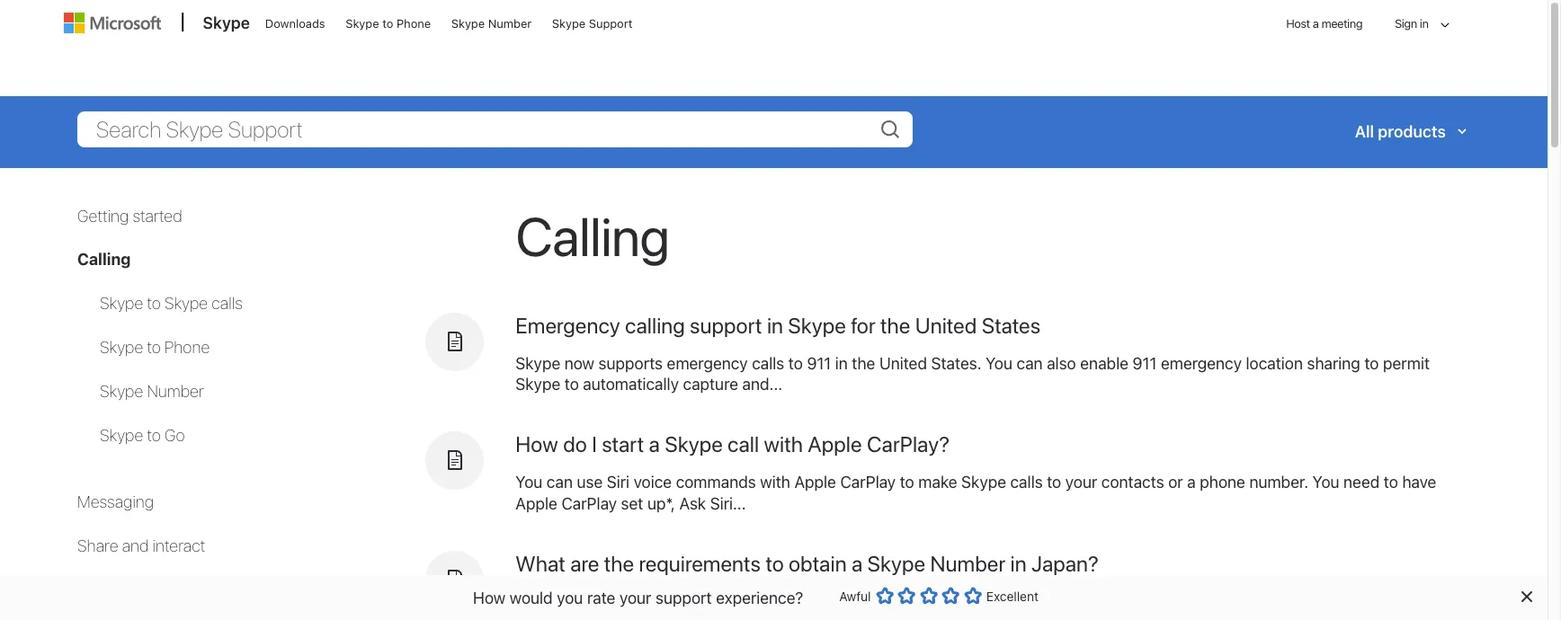 Task type: describe. For each thing, give the bounding box(es) containing it.
2 emergency from the left
[[1161, 354, 1242, 373]]

in...
[[721, 615, 747, 621]]

can inside the you can use siri voice commands with apple carplay to make skype calls to your contacts or a phone number. you need to have apple carplay set up*, ask siri...
[[547, 473, 573, 492]]

and
[[122, 537, 149, 556]]

request
[[980, 593, 1035, 612]]

5 option from the left
[[964, 587, 982, 605]]

set
[[621, 495, 643, 514]]

with inside the you can use siri voice commands with apple carplay to make skype calls to your contacts or a phone number. you need to have apple carplay set up*, ask siri...
[[760, 473, 790, 492]]

states.
[[931, 354, 982, 373]]

i
[[592, 432, 597, 457]]

4 option from the left
[[942, 587, 960, 605]]

number up go
[[147, 383, 204, 401]]

1 horizontal spatial carplay
[[841, 473, 896, 492]]

call
[[728, 432, 759, 457]]

microsoft image
[[63, 13, 161, 33]]

in up excellent
[[1011, 552, 1027, 577]]

support
[[589, 16, 633, 31]]

due to japanese regulations, effective june 12, 2023, when you request a skype number in japan, you will be required to go through the verification flow in...
[[516, 593, 1413, 621]]

through
[[516, 615, 572, 621]]

for
[[851, 313, 876, 338]]

interact
[[152, 537, 205, 556]]

are
[[570, 552, 599, 577]]

verification
[[604, 615, 683, 621]]

how would you rate your support experience?
[[473, 589, 803, 608]]

emergency calling support in skype for the united states
[[516, 313, 1041, 338]]

host
[[1287, 16, 1310, 31]]

or
[[1169, 473, 1183, 492]]

2 horizontal spatial you
[[1231, 593, 1258, 612]]

in inside due to japanese regulations, effective june 12, 2023, when you request a skype number in japan, you will be required to go through the verification flow in...
[[1163, 593, 1175, 612]]

skype link
[[194, 1, 255, 49]]

what are the requirements to obtain a skype number in japan? link
[[516, 552, 1099, 577]]

meeting
[[1322, 16, 1363, 31]]

2023,
[[860, 593, 902, 612]]

number.
[[1250, 473, 1309, 492]]

contacts
[[1102, 473, 1165, 492]]

due
[[516, 593, 545, 612]]

united inside skype now supports emergency calls to 911 in the united states. you can also enable 911 emergency location sharing to permit skype to automatically capture and...
[[880, 354, 927, 373]]

have
[[1403, 473, 1437, 492]]

effective
[[729, 593, 792, 612]]

skype to phone for skype to skype calls
[[100, 338, 210, 357]]

what
[[516, 552, 566, 577]]

regulations,
[[641, 593, 725, 612]]

2 option from the left
[[898, 587, 916, 605]]

location
[[1246, 354, 1303, 373]]

skype support
[[552, 16, 633, 31]]

a up awful
[[852, 552, 863, 577]]

number inside due to japanese regulations, effective june 12, 2023, when you request a skype number in japan, you will be required to go through the verification flow in...
[[1100, 593, 1159, 612]]

would
[[510, 589, 553, 608]]

sign
[[1395, 16, 1417, 31]]

japanese
[[567, 593, 637, 612]]

12,
[[836, 593, 856, 612]]

ask
[[679, 495, 706, 514]]

now
[[565, 354, 595, 373]]

number left skype support on the top left
[[488, 16, 532, 31]]

sign in
[[1395, 16, 1429, 31]]

skype to skype calls
[[100, 294, 243, 313]]

started
[[133, 206, 182, 225]]

use
[[577, 473, 603, 492]]

june
[[796, 593, 831, 612]]

start
[[602, 432, 644, 457]]

carplay?
[[867, 432, 950, 457]]

how do i start a skype call with apple carplay?
[[516, 432, 950, 457]]

make
[[919, 473, 958, 492]]

Search Skype Support text field
[[77, 111, 913, 147]]

2 horizontal spatial you
[[1313, 473, 1340, 492]]

1 option from the left
[[876, 587, 894, 605]]

host a meeting
[[1287, 16, 1363, 31]]

skype number for skype support
[[451, 16, 532, 31]]

excellent
[[987, 589, 1039, 604]]

skype number for skype to go
[[100, 383, 204, 401]]

0 horizontal spatial your
[[620, 589, 652, 608]]

will
[[1262, 593, 1285, 612]]

skype inside "link"
[[552, 16, 586, 31]]

siri
[[607, 473, 630, 492]]

1 vertical spatial support
[[656, 589, 712, 608]]

0 horizontal spatial calls
[[212, 294, 243, 313]]

be
[[1289, 593, 1307, 612]]

host a meeting link
[[1272, 1, 1377, 47]]

a inside the you can use siri voice commands with apple carplay to make skype calls to your contacts or a phone number. you need to have apple carplay set up*, ask siri...
[[1188, 473, 1196, 492]]

skype now supports emergency calls to 911 in the united states. you can also enable 911 emergency location sharing to permit skype to automatically capture and...
[[516, 354, 1430, 394]]

obtain
[[789, 552, 847, 577]]

sign in link
[[1379, 0, 1456, 50]]

requirements
[[639, 552, 761, 577]]

phone for skype to skype calls
[[165, 338, 210, 357]]

0 vertical spatial apple
[[808, 432, 862, 457]]

go
[[1394, 593, 1413, 612]]

a right start
[[649, 432, 660, 457]]

2 911 from the left
[[1133, 354, 1157, 373]]

menu bar containing host a meeting
[[55, 0, 1493, 95]]

skype number link for skype support
[[443, 1, 540, 44]]

1 vertical spatial apple
[[795, 473, 836, 492]]

states
[[982, 313, 1041, 338]]

emergency calling support in skype for the united states link
[[516, 313, 1041, 338]]

calling link
[[77, 250, 131, 269]]

1 vertical spatial carplay
[[562, 495, 617, 514]]



Task type: vqa. For each thing, say whether or not it's contained in the screenshot.
skype? for How do I find new contacts in Skype?
no



Task type: locate. For each thing, give the bounding box(es) containing it.
skype to phone link for skype to skype calls
[[100, 338, 210, 357]]

1 vertical spatial skype to phone
[[100, 338, 210, 357]]

messaging link
[[77, 493, 154, 512]]

how for how do i start a skype call with apple carplay?
[[516, 432, 558, 457]]

downloads
[[265, 16, 325, 31]]

the right for
[[881, 313, 911, 338]]

1 vertical spatial skype number link
[[100, 383, 204, 401]]

phone for downloads
[[397, 16, 431, 31]]

skype support link
[[544, 1, 641, 44]]

in inside skype now supports emergency calls to 911 in the united states. you can also enable 911 emergency location sharing to permit skype to automatically capture and...
[[835, 354, 848, 373]]

0 vertical spatial how
[[516, 432, 558, 457]]

2 vertical spatial apple
[[516, 495, 558, 514]]

you left use
[[516, 473, 543, 492]]

a right host
[[1313, 16, 1319, 31]]

supports
[[599, 354, 663, 373]]

0 vertical spatial skype to phone link
[[338, 1, 439, 44]]

experience?
[[716, 589, 803, 608]]

phone
[[397, 16, 431, 31], [165, 338, 210, 357]]

how would you rate your support experience? list box
[[876, 584, 982, 615]]

japan,
[[1179, 593, 1227, 612]]

a inside due to japanese regulations, effective june 12, 2023, when you request a skype number in japan, you will be required to go through the verification flow in...
[[1039, 593, 1047, 612]]

emergency up capture
[[667, 354, 748, 373]]

1 vertical spatial your
[[620, 589, 652, 608]]

1 vertical spatial phone
[[165, 338, 210, 357]]

0 vertical spatial can
[[1017, 354, 1043, 373]]

1 horizontal spatial emergency
[[1161, 354, 1242, 373]]

share
[[77, 537, 118, 556]]

3 option from the left
[[920, 587, 938, 605]]

can left use
[[547, 473, 573, 492]]

you can use siri voice commands with apple carplay to make skype calls to your contacts or a phone number. you need to have apple carplay set up*, ask siri...
[[516, 473, 1437, 514]]

need
[[1344, 473, 1380, 492]]

0 vertical spatial phone
[[397, 16, 431, 31]]

0 vertical spatial skype number link
[[443, 1, 540, 44]]

when
[[906, 593, 945, 612]]

1 horizontal spatial calls
[[752, 354, 785, 373]]

1 horizontal spatial you
[[949, 593, 976, 612]]

0 vertical spatial skype to phone
[[346, 16, 431, 31]]

to
[[382, 16, 393, 31], [147, 294, 161, 313], [147, 338, 161, 357], [789, 354, 803, 373], [1365, 354, 1379, 373], [565, 375, 579, 394], [147, 427, 161, 445], [900, 473, 915, 492], [1047, 473, 1062, 492], [1384, 473, 1399, 492], [766, 552, 784, 577], [549, 593, 563, 612], [1375, 593, 1390, 612]]

in inside menu bar
[[1420, 16, 1429, 31]]

required
[[1311, 593, 1371, 612]]

the right the are
[[604, 552, 634, 577]]

with
[[764, 432, 803, 457], [760, 473, 790, 492]]

permit
[[1383, 354, 1430, 373]]

skype inside due to japanese regulations, effective june 12, 2023, when you request a skype number in japan, you will be required to go through the verification flow in...
[[1051, 593, 1096, 612]]

capture
[[683, 375, 738, 394]]

1 vertical spatial skype to phone link
[[100, 338, 210, 357]]

apple
[[808, 432, 862, 457], [795, 473, 836, 492], [516, 495, 558, 514]]

0 vertical spatial support
[[690, 313, 762, 338]]

you
[[557, 589, 583, 608], [949, 593, 976, 612], [1231, 593, 1258, 612]]

emergency left the location
[[1161, 354, 1242, 373]]

apple left carplay?
[[808, 432, 862, 457]]

can inside skype now supports emergency calls to 911 in the united states. you can also enable 911 emergency location sharing to permit skype to automatically capture and...
[[1017, 354, 1043, 373]]

0 horizontal spatial phone
[[165, 338, 210, 357]]

support up capture
[[690, 313, 762, 338]]

carplay down use
[[562, 495, 617, 514]]

the down japanese
[[576, 615, 600, 621]]

skype to phone for downloads
[[346, 16, 431, 31]]

what are the requirements to obtain a skype number in japan?
[[516, 552, 1099, 577]]

a right "or"
[[1188, 473, 1196, 492]]

phone
[[1200, 473, 1246, 492]]

awful
[[839, 589, 871, 604]]

with down how do i start a skype call with apple carplay? on the bottom of page
[[760, 473, 790, 492]]

1 horizontal spatial phone
[[397, 16, 431, 31]]

tab list containing skype to skype calls
[[77, 294, 408, 447]]

1 horizontal spatial skype number
[[451, 16, 532, 31]]

2 horizontal spatial calls
[[1011, 473, 1043, 492]]

you down states
[[986, 354, 1013, 373]]

skype to skype calls link
[[100, 294, 243, 313]]

0 horizontal spatial skype number link
[[100, 383, 204, 401]]

flow
[[687, 615, 717, 621]]

how for how would you rate your support experience?
[[473, 589, 506, 608]]

911 down emergency calling support in skype for the united states link
[[807, 354, 831, 373]]

1 vertical spatial united
[[880, 354, 927, 373]]

go
[[165, 427, 185, 445]]

0 horizontal spatial how
[[473, 589, 506, 608]]

calling
[[625, 313, 685, 338]]

carplay down carplay?
[[841, 473, 896, 492]]

can left also
[[1017, 354, 1043, 373]]

911 right enable
[[1133, 354, 1157, 373]]

sharing
[[1307, 354, 1361, 373]]

you left the rate
[[557, 589, 583, 608]]

up*,
[[648, 495, 675, 514]]

skype inside the you can use siri voice commands with apple carplay to make skype calls to your contacts or a phone number. you need to have apple carplay set up*, ask siri...
[[962, 473, 1007, 492]]

0 horizontal spatial skype number
[[100, 383, 204, 401]]

the inside due to japanese regulations, effective june 12, 2023, when you request a skype number in japan, you will be required to go through the verification flow in...
[[576, 615, 600, 621]]

siri...
[[710, 495, 746, 514]]

you left need at bottom right
[[1313, 473, 1340, 492]]

number up due to japanese regulations, effective june 12, 2023, when you request a skype number in japan, you will be required to go through the verification flow in...
[[930, 552, 1006, 577]]

voice
[[634, 473, 672, 492]]

1 horizontal spatial you
[[986, 354, 1013, 373]]

automatically
[[583, 375, 679, 394]]

you right when at the bottom right of the page
[[949, 593, 976, 612]]

skype
[[203, 13, 250, 32], [346, 16, 379, 31], [451, 16, 485, 31], [552, 16, 586, 31], [100, 294, 143, 313], [165, 294, 208, 313], [788, 313, 846, 338], [100, 338, 143, 357], [516, 354, 561, 373], [516, 375, 561, 394], [100, 383, 143, 401], [100, 427, 143, 445], [665, 432, 723, 457], [962, 473, 1007, 492], [868, 552, 926, 577], [1051, 593, 1096, 612]]

0 vertical spatial united
[[915, 313, 977, 338]]

getting
[[77, 206, 129, 225]]

0 horizontal spatial you
[[557, 589, 583, 608]]

0 horizontal spatial calling
[[77, 250, 131, 269]]

also
[[1047, 354, 1076, 373]]

skype to go link
[[100, 427, 185, 445]]

1 emergency from the left
[[667, 354, 748, 373]]

0 vertical spatial skype number
[[451, 16, 532, 31]]

calls inside the you can use siri voice commands with apple carplay to make skype calls to your contacts or a phone number. you need to have apple carplay set up*, ask siri...
[[1011, 473, 1043, 492]]

calls
[[212, 294, 243, 313], [752, 354, 785, 373], [1011, 473, 1043, 492]]

a right request
[[1039, 593, 1047, 612]]

how left the due
[[473, 589, 506, 608]]

number left japan,
[[1100, 593, 1159, 612]]

you inside skype now supports emergency calls to 911 in the united states. you can also enable 911 emergency location sharing to permit skype to automatically capture and...
[[986, 354, 1013, 373]]

1 vertical spatial calls
[[752, 354, 785, 373]]

calls inside skype now supports emergency calls to 911 in the united states. you can also enable 911 emergency location sharing to permit skype to automatically capture and...
[[752, 354, 785, 373]]

skype to phone link
[[338, 1, 439, 44], [100, 338, 210, 357]]

phone inside tab list
[[165, 338, 210, 357]]

1 horizontal spatial skype to phone link
[[338, 1, 439, 44]]

getting started
[[77, 206, 182, 225]]

do
[[563, 432, 587, 457]]

1 horizontal spatial can
[[1017, 354, 1043, 373]]

1 horizontal spatial how
[[516, 432, 558, 457]]

skype to phone
[[346, 16, 431, 31], [100, 338, 210, 357]]

0 horizontal spatial emergency
[[667, 354, 748, 373]]

1 vertical spatial with
[[760, 473, 790, 492]]

in right sign
[[1420, 16, 1429, 31]]

skype number link for skype to go
[[100, 383, 204, 401]]

and...
[[743, 375, 783, 394]]

option
[[876, 587, 894, 605], [898, 587, 916, 605], [920, 587, 938, 605], [942, 587, 960, 605], [964, 587, 982, 605]]

how left do
[[516, 432, 558, 457]]

skype to go
[[100, 427, 185, 445]]

1 vertical spatial skype number
[[100, 383, 204, 401]]

0 vertical spatial carplay
[[841, 473, 896, 492]]

your inside the you can use siri voice commands with apple carplay to make skype calls to your contacts or a phone number. you need to have apple carplay set up*, ask siri...
[[1066, 473, 1098, 492]]

in down "emergency calling support in skype for the united states"
[[835, 354, 848, 373]]

0 vertical spatial your
[[1066, 473, 1098, 492]]

1 horizontal spatial skype to phone
[[346, 16, 431, 31]]

united left states.
[[880, 354, 927, 373]]

rate
[[587, 589, 616, 608]]

0 horizontal spatial can
[[547, 473, 573, 492]]

2 vertical spatial calls
[[1011, 473, 1043, 492]]

1 horizontal spatial your
[[1066, 473, 1098, 492]]

0 vertical spatial with
[[764, 432, 803, 457]]

how do i start a skype call with apple carplay? link
[[516, 432, 950, 457]]

japan?
[[1032, 552, 1099, 577]]

0 horizontal spatial 911
[[807, 354, 831, 373]]

downloads link
[[257, 1, 333, 44]]

0 horizontal spatial skype to phone
[[100, 338, 210, 357]]

dismiss the survey image
[[1519, 590, 1534, 604]]

messaging
[[77, 493, 154, 512]]

1 horizontal spatial 911
[[1133, 354, 1157, 373]]

skype number link
[[443, 1, 540, 44], [100, 383, 204, 401]]

apple up the obtain
[[795, 473, 836, 492]]

share and interact
[[77, 537, 205, 556]]

1 horizontal spatial skype number link
[[443, 1, 540, 44]]

with right call
[[764, 432, 803, 457]]

commands
[[676, 473, 756, 492]]

your
[[1066, 473, 1098, 492], [620, 589, 652, 608]]

a inside menu bar
[[1313, 16, 1319, 31]]

the
[[881, 313, 911, 338], [852, 354, 875, 373], [604, 552, 634, 577], [576, 615, 600, 621]]

0 horizontal spatial carplay
[[562, 495, 617, 514]]

1 horizontal spatial calling
[[516, 204, 670, 268]]

apple up what
[[516, 495, 558, 514]]

in left japan,
[[1163, 593, 1175, 612]]

share and interact link
[[77, 537, 205, 556]]

1 911 from the left
[[807, 354, 831, 373]]

the down for
[[852, 354, 875, 373]]

emergency
[[667, 354, 748, 373], [1161, 354, 1242, 373]]

1 vertical spatial how
[[473, 589, 506, 608]]

you left will
[[1231, 593, 1258, 612]]

your left contacts
[[1066, 473, 1098, 492]]

skype to phone link for downloads
[[338, 1, 439, 44]]

in
[[1420, 16, 1429, 31], [767, 313, 783, 338], [835, 354, 848, 373], [1011, 552, 1027, 577], [1163, 593, 1175, 612]]

skype number
[[451, 16, 532, 31], [100, 383, 204, 401]]

the inside skype now supports emergency calls to 911 in the united states. you can also enable 911 emergency location sharing to permit skype to automatically capture and...
[[852, 354, 875, 373]]

menu bar
[[55, 0, 1493, 95]]

0 vertical spatial calls
[[212, 294, 243, 313]]

united up states.
[[915, 313, 977, 338]]

support up 'flow'
[[656, 589, 712, 608]]

1 vertical spatial can
[[547, 473, 573, 492]]

enable
[[1081, 354, 1129, 373]]

your up verification
[[620, 589, 652, 608]]

0 horizontal spatial you
[[516, 473, 543, 492]]

emergency
[[516, 313, 620, 338]]

tab list
[[77, 294, 408, 447]]

in up and...
[[767, 313, 783, 338]]

911
[[807, 354, 831, 373], [1133, 354, 1157, 373]]

you
[[986, 354, 1013, 373], [516, 473, 543, 492], [1313, 473, 1340, 492]]

support
[[690, 313, 762, 338], [656, 589, 712, 608]]

calling
[[516, 204, 670, 268], [77, 250, 131, 269]]

0 horizontal spatial skype to phone link
[[100, 338, 210, 357]]



